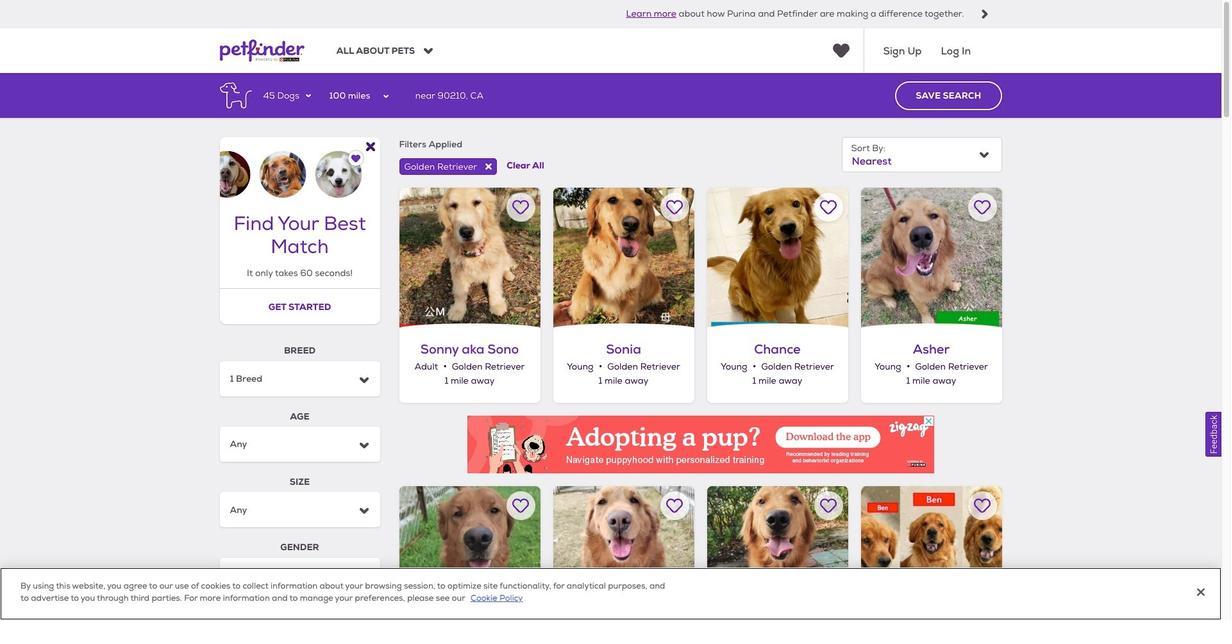 Task type: locate. For each thing, give the bounding box(es) containing it.
chance, adoptable dog, young male golden retriever, 1 mile away. image
[[707, 188, 848, 329]]

privacy alert dialog
[[0, 568, 1222, 621]]

main content
[[0, 73, 1222, 621]]

cali, adoptable dog, young female golden retriever, 1 mile away. image
[[707, 487, 848, 621]]

zena aka xia baio , adoptable dog, adult female golden retriever, 1 mile away. image
[[553, 487, 694, 621]]



Task type: vqa. For each thing, say whether or not it's contained in the screenshot.
Main Content
yes



Task type: describe. For each thing, give the bounding box(es) containing it.
advertisement element
[[467, 416, 934, 474]]

potential dog matches image
[[220, 138, 380, 198]]

sonia, adoptable dog, young female golden retriever, 1 mile away. image
[[553, 188, 694, 329]]

petfinder home image
[[220, 28, 304, 73]]

tucker, adoptable dog, adult male golden retriever, 1 mile away. image
[[399, 487, 540, 621]]

ben , adoptable dog, young male golden retriever, 1 mile away. image
[[861, 487, 1002, 621]]

asher , adoptable dog, young male golden retriever, 1 mile away. image
[[861, 188, 1002, 329]]

sonny aka sono, adoptable dog, adult male golden retriever, 1 mile away. image
[[399, 188, 540, 329]]



